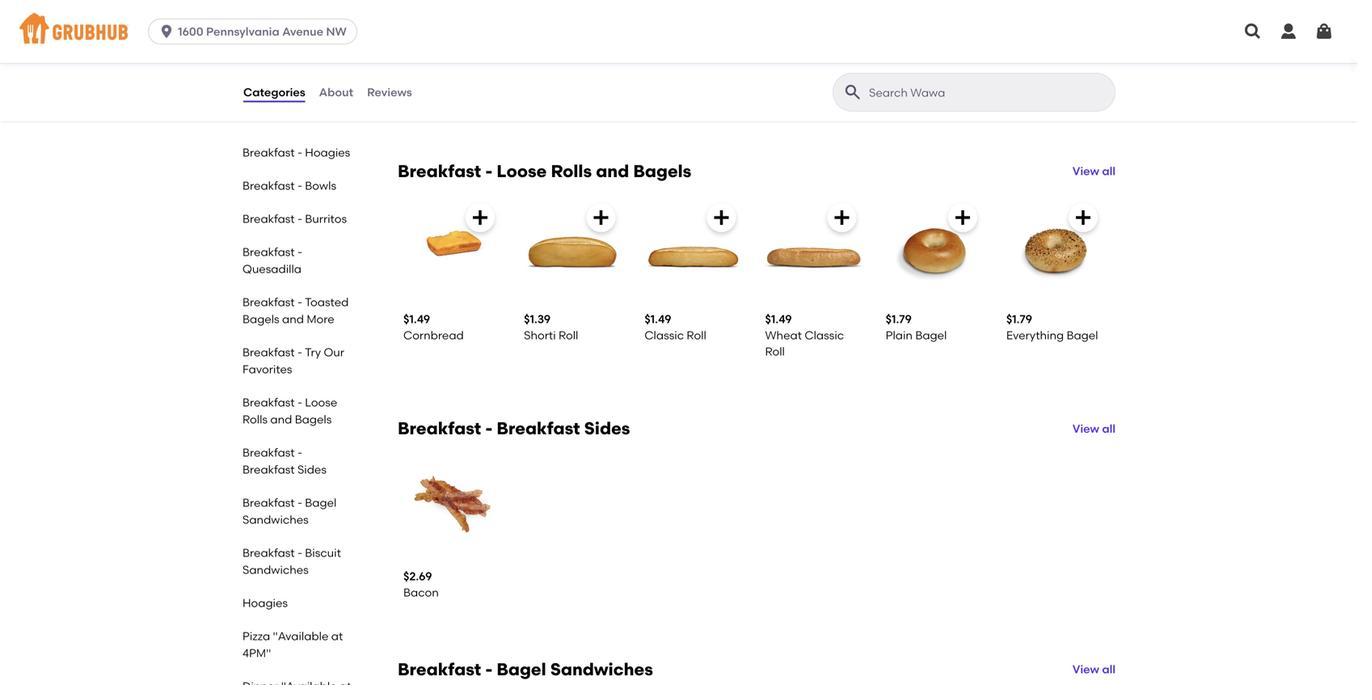 Task type: describe. For each thing, give the bounding box(es) containing it.
"available
[[273, 629, 329, 643]]

caret right icon image
[[349, 148, 359, 157]]

sandwiches inside the breakfast - biscuit sandwiches
[[243, 563, 309, 577]]

view all for breakfast - bagel sandwiches
[[1073, 663, 1116, 676]]

about button
[[318, 63, 354, 121]]

veggie & cream cheese bagel button
[[397, 0, 508, 109]]

cornbread
[[404, 328, 464, 342]]

bacon image
[[404, 454, 502, 552]]

categories button
[[243, 63, 306, 121]]

bagel inside veggie & cream cheese bagel
[[448, 71, 480, 85]]

classic inside '$1.49 wheat classic roll'
[[805, 328, 845, 342]]

pizza
[[243, 629, 270, 643]]

ham egg white omelet sandwiches
[[524, 55, 610, 101]]

shorti roll image
[[524, 196, 622, 294]]

more
[[307, 312, 335, 326]]

0 vertical spatial breakfast - bagel sandwiches
[[243, 496, 337, 527]]

wheat
[[766, 328, 802, 342]]

0 vertical spatial and
[[596, 161, 630, 181]]

breakfast - burritos
[[243, 212, 347, 226]]

$1.79 plain bagel
[[886, 312, 947, 342]]

breakfast - toasted bagels and more
[[243, 295, 349, 326]]

view for breakfast - bagel sandwiches
[[1073, 663, 1100, 676]]

0 horizontal spatial breakfast - loose rolls and bagels
[[243, 396, 338, 426]]

veggie
[[404, 55, 441, 68]]

breakfast inside breakfast - try our favorites
[[243, 345, 295, 359]]

quesadilla
[[243, 262, 302, 276]]

- inside breakfast - loose rolls and bagels
[[298, 396, 302, 409]]

try
[[305, 345, 321, 359]]

svg image inside main navigation navigation
[[1280, 22, 1299, 41]]

$2.69
[[404, 569, 432, 583]]

main navigation navigation
[[0, 0, 1359, 63]]

svg image for $1.39 shorti roll
[[592, 208, 611, 227]]

roll for shorti roll
[[559, 328, 579, 342]]

cream
[[455, 55, 494, 68]]

all for breakfast - bagel sandwiches
[[1103, 663, 1116, 676]]

$1.79 for $1.79 everything bagel
[[1007, 312, 1033, 326]]

favorites
[[243, 362, 292, 376]]

reviews
[[367, 85, 412, 99]]

view all button for breakfast - bagel sandwiches
[[1073, 661, 1116, 678]]

breakfast inside breakfast - toasted bagels and more
[[243, 295, 295, 309]]

avenue
[[282, 25, 324, 38]]

- inside the breakfast - biscuit sandwiches
[[298, 546, 302, 560]]

0 horizontal spatial hoagies
[[243, 596, 288, 610]]

plain
[[886, 328, 913, 342]]

burritos
[[305, 212, 347, 226]]

0 horizontal spatial breakfast - breakfast sides
[[243, 446, 327, 476]]

our
[[324, 345, 345, 359]]

1600 pennsylvania avenue nw
[[178, 25, 347, 38]]

breakfast - try our favorites
[[243, 345, 345, 376]]

everything bagel image
[[1007, 196, 1105, 294]]

white
[[578, 55, 610, 68]]

everything
[[1007, 328, 1065, 342]]

view all button for breakfast - loose rolls and bagels
[[1073, 163, 1116, 180]]

1 vertical spatial rolls
[[243, 413, 268, 426]]

breakfast inside breakfast - loose rolls and bagels
[[243, 396, 295, 409]]

cornbread image
[[404, 196, 502, 294]]

breakfast - hoagies
[[243, 146, 350, 159]]

pizza "available at 4pm"
[[243, 629, 343, 660]]

and inside breakfast - toasted bagels and more
[[282, 312, 304, 326]]

ham
[[524, 55, 551, 68]]

omelet
[[524, 71, 565, 85]]

$2.69 bacon
[[404, 569, 439, 599]]

hoagies inside tab
[[305, 146, 350, 159]]

breakfast - quesadilla
[[243, 245, 302, 276]]



Task type: locate. For each thing, give the bounding box(es) containing it.
0 horizontal spatial rolls
[[243, 413, 268, 426]]

1 vertical spatial and
[[282, 312, 304, 326]]

hoagies up pizza
[[243, 596, 288, 610]]

2 vertical spatial view all button
[[1073, 661, 1116, 678]]

- inside tab
[[298, 146, 302, 159]]

sandwiches inside ham egg white omelet sandwiches
[[524, 87, 590, 101]]

1 view from the top
[[1073, 164, 1100, 178]]

- inside breakfast - quesadilla
[[298, 245, 302, 259]]

toasted
[[305, 295, 349, 309]]

plain bagel image
[[886, 196, 984, 294]]

Search Wawa search field
[[868, 85, 1111, 100]]

view all button
[[1073, 163, 1116, 180], [1073, 420, 1116, 437], [1073, 661, 1116, 678]]

breakfast inside breakfast - hoagies tab
[[243, 146, 295, 159]]

1 vertical spatial view all button
[[1073, 420, 1116, 437]]

at
[[331, 629, 343, 643]]

- inside breakfast - try our favorites
[[298, 345, 302, 359]]

1 horizontal spatial breakfast - loose rolls and bagels
[[398, 161, 692, 181]]

$1.39 shorti roll
[[524, 312, 579, 342]]

1 vertical spatial breakfast - loose rolls and bagels
[[243, 396, 338, 426]]

view all button for breakfast - breakfast sides
[[1073, 420, 1116, 437]]

bagel inside $1.79 everything bagel
[[1067, 328, 1099, 342]]

0 horizontal spatial $1.49
[[404, 312, 430, 326]]

cheese
[[404, 71, 445, 85]]

breakfast inside breakfast - quesadilla
[[243, 245, 295, 259]]

0 horizontal spatial breakfast - bagel sandwiches
[[243, 496, 337, 527]]

2 view all button from the top
[[1073, 420, 1116, 437]]

egg
[[554, 55, 575, 68]]

classic
[[645, 328, 684, 342], [805, 328, 845, 342]]

$1.49 cornbread
[[404, 312, 464, 342]]

0 horizontal spatial loose
[[305, 396, 338, 409]]

svg image for $1.49 classic roll
[[712, 208, 732, 227]]

0 vertical spatial breakfast - loose rolls and bagels
[[398, 161, 692, 181]]

1 classic from the left
[[645, 328, 684, 342]]

view all
[[1073, 164, 1116, 178], [1073, 422, 1116, 435], [1073, 663, 1116, 676]]

1 view all button from the top
[[1073, 163, 1116, 180]]

about
[[319, 85, 354, 99]]

$1.49 for $1.49 classic roll
[[645, 312, 672, 326]]

view for breakfast - loose rolls and bagels
[[1073, 164, 1100, 178]]

1 horizontal spatial sides
[[585, 418, 630, 439]]

bagels up favorites
[[243, 312, 280, 326]]

2 vertical spatial view
[[1073, 663, 1100, 676]]

sandwiches
[[524, 87, 590, 101], [243, 513, 309, 527], [243, 563, 309, 577], [551, 659, 653, 680]]

view all for breakfast - breakfast sides
[[1073, 422, 1116, 435]]

$1.49
[[404, 312, 430, 326], [645, 312, 672, 326], [766, 312, 792, 326]]

2 horizontal spatial bagels
[[634, 161, 692, 181]]

- inside breakfast - bagel sandwiches
[[298, 496, 302, 510]]

$1.49 inside '$1.49 wheat classic roll'
[[766, 312, 792, 326]]

shorti
[[524, 328, 556, 342]]

svg image
[[1244, 22, 1263, 41], [1315, 22, 1335, 41], [159, 23, 175, 40], [833, 208, 852, 227], [954, 208, 973, 227], [1074, 208, 1094, 227]]

1 vertical spatial loose
[[305, 396, 338, 409]]

breakfast - bowls
[[243, 179, 337, 193]]

1 horizontal spatial $1.79
[[1007, 312, 1033, 326]]

sides
[[585, 418, 630, 439], [298, 463, 327, 476]]

0 vertical spatial loose
[[497, 161, 547, 181]]

breakfast - loose rolls and bagels up shorti roll "image"
[[398, 161, 692, 181]]

- inside breakfast - toasted bagels and more
[[298, 295, 302, 309]]

0 horizontal spatial bagels
[[243, 312, 280, 326]]

0 horizontal spatial sides
[[298, 463, 327, 476]]

view for breakfast - breakfast sides
[[1073, 422, 1100, 435]]

2 $1.79 from the left
[[1007, 312, 1033, 326]]

breakfast - biscuit sandwiches
[[243, 546, 341, 577]]

1 horizontal spatial $1.49
[[645, 312, 672, 326]]

breakfast
[[243, 146, 295, 159], [398, 161, 481, 181], [243, 179, 295, 193], [243, 212, 295, 226], [243, 245, 295, 259], [243, 295, 295, 309], [243, 345, 295, 359], [243, 396, 295, 409], [398, 418, 481, 439], [497, 418, 580, 439], [243, 446, 295, 459], [243, 463, 295, 476], [243, 496, 295, 510], [243, 546, 295, 560], [398, 659, 481, 680]]

all for breakfast - breakfast sides
[[1103, 422, 1116, 435]]

0 horizontal spatial classic
[[645, 328, 684, 342]]

3 $1.49 from the left
[[766, 312, 792, 326]]

0 vertical spatial bagels
[[634, 161, 692, 181]]

veggie & cream cheese bagel
[[404, 55, 494, 85]]

2 horizontal spatial roll
[[766, 345, 785, 358]]

0 vertical spatial all
[[1103, 164, 1116, 178]]

classic roll image
[[645, 196, 743, 294]]

1600
[[178, 25, 204, 38]]

2 vertical spatial view all
[[1073, 663, 1116, 676]]

2 classic from the left
[[805, 328, 845, 342]]

1 horizontal spatial hoagies
[[305, 146, 350, 159]]

1 horizontal spatial roll
[[687, 328, 707, 342]]

1 $1.49 from the left
[[404, 312, 430, 326]]

3 all from the top
[[1103, 663, 1116, 676]]

0 horizontal spatial roll
[[559, 328, 579, 342]]

1 vertical spatial sides
[[298, 463, 327, 476]]

breakfast - hoagies tab
[[236, 141, 362, 164]]

2 view from the top
[[1073, 422, 1100, 435]]

$1.39
[[524, 312, 551, 326]]

1 view all from the top
[[1073, 164, 1116, 178]]

$1.49 for $1.49 wheat classic roll
[[766, 312, 792, 326]]

pennsylvania
[[206, 25, 280, 38]]

breakfast inside the breakfast - biscuit sandwiches
[[243, 546, 295, 560]]

2 view all from the top
[[1073, 422, 1116, 435]]

roll inside '$1.49 wheat classic roll'
[[766, 345, 785, 358]]

0 vertical spatial sides
[[585, 418, 630, 439]]

view all for breakfast - loose rolls and bagels
[[1073, 164, 1116, 178]]

rolls up shorti roll "image"
[[551, 161, 592, 181]]

view
[[1073, 164, 1100, 178], [1073, 422, 1100, 435], [1073, 663, 1100, 676]]

bagel inside $1.79 plain bagel
[[916, 328, 947, 342]]

1 horizontal spatial bagels
[[295, 413, 332, 426]]

hoagies up bowls on the top left of page
[[305, 146, 350, 159]]

3 view from the top
[[1073, 663, 1100, 676]]

3 view all from the top
[[1073, 663, 1116, 676]]

roll
[[559, 328, 579, 342], [687, 328, 707, 342], [766, 345, 785, 358]]

$1.79 up everything
[[1007, 312, 1033, 326]]

2 vertical spatial and
[[270, 413, 292, 426]]

breakfast - loose rolls and bagels
[[398, 161, 692, 181], [243, 396, 338, 426]]

$1.49 for $1.49 cornbread
[[404, 312, 430, 326]]

bagel
[[448, 71, 480, 85], [916, 328, 947, 342], [1067, 328, 1099, 342], [305, 496, 337, 510], [497, 659, 547, 680]]

loose
[[497, 161, 547, 181], [305, 396, 338, 409]]

roll inside $1.39 shorti roll
[[559, 328, 579, 342]]

1 vertical spatial all
[[1103, 422, 1116, 435]]

1 vertical spatial breakfast - breakfast sides
[[243, 446, 327, 476]]

0 vertical spatial view all
[[1073, 164, 1116, 178]]

bowls
[[305, 179, 337, 193]]

$1.49 classic roll
[[645, 312, 707, 342]]

all
[[1103, 164, 1116, 178], [1103, 422, 1116, 435], [1103, 663, 1116, 676]]

bagels down breakfast - try our favorites
[[295, 413, 332, 426]]

2 vertical spatial all
[[1103, 663, 1116, 676]]

breakfast - loose rolls and bagels down favorites
[[243, 396, 338, 426]]

bacon
[[404, 586, 439, 599]]

1 vertical spatial view all
[[1073, 422, 1116, 435]]

nw
[[326, 25, 347, 38]]

2 all from the top
[[1103, 422, 1116, 435]]

2 horizontal spatial $1.49
[[766, 312, 792, 326]]

$1.49 inside $1.49 cornbread
[[404, 312, 430, 326]]

and
[[596, 161, 630, 181], [282, 312, 304, 326], [270, 413, 292, 426]]

hoagies
[[305, 146, 350, 159], [243, 596, 288, 610]]

0 horizontal spatial $1.79
[[886, 312, 912, 326]]

$1.79 inside $1.79 plain bagel
[[886, 312, 912, 326]]

-
[[298, 146, 302, 159], [486, 161, 493, 181], [298, 179, 302, 193], [298, 212, 302, 226], [298, 245, 302, 259], [298, 295, 302, 309], [298, 345, 302, 359], [298, 396, 302, 409], [486, 418, 493, 439], [298, 446, 302, 459], [298, 496, 302, 510], [298, 546, 302, 560], [486, 659, 493, 680]]

1 horizontal spatial breakfast - breakfast sides
[[398, 418, 630, 439]]

magnifying glass icon image
[[844, 83, 863, 102]]

4pm"
[[243, 646, 271, 660]]

breakfast - bagel sandwiches
[[243, 496, 337, 527], [398, 659, 653, 680]]

$1.79 up plain
[[886, 312, 912, 326]]

$1.79
[[886, 312, 912, 326], [1007, 312, 1033, 326]]

svg image
[[1280, 22, 1299, 41], [471, 208, 490, 227], [592, 208, 611, 227], [712, 208, 732, 227]]

1 horizontal spatial breakfast - bagel sandwiches
[[398, 659, 653, 680]]

wheat classic roll image
[[766, 196, 864, 294]]

$1.49 wheat classic roll
[[766, 312, 845, 358]]

1 horizontal spatial classic
[[805, 328, 845, 342]]

all for breakfast - loose rolls and bagels
[[1103, 164, 1116, 178]]

0 vertical spatial breakfast - breakfast sides
[[398, 418, 630, 439]]

1 vertical spatial bagels
[[243, 312, 280, 326]]

1 horizontal spatial loose
[[497, 161, 547, 181]]

$1.79 inside $1.79 everything bagel
[[1007, 312, 1033, 326]]

rolls
[[551, 161, 592, 181], [243, 413, 268, 426]]

$1.79 for $1.79 plain bagel
[[886, 312, 912, 326]]

&
[[444, 55, 453, 68]]

breakfast - breakfast sides
[[398, 418, 630, 439], [243, 446, 327, 476]]

0 vertical spatial view
[[1073, 164, 1100, 178]]

2 $1.49 from the left
[[645, 312, 672, 326]]

classic inside $1.49 classic roll
[[645, 328, 684, 342]]

svg image inside '1600 pennsylvania avenue nw' button
[[159, 23, 175, 40]]

0 vertical spatial view all button
[[1073, 163, 1116, 180]]

1 all from the top
[[1103, 164, 1116, 178]]

0 vertical spatial rolls
[[551, 161, 592, 181]]

$1.49 inside $1.49 classic roll
[[645, 312, 672, 326]]

1 horizontal spatial rolls
[[551, 161, 592, 181]]

bagels inside breakfast - toasted bagels and more
[[243, 312, 280, 326]]

reviews button
[[366, 63, 413, 121]]

1 $1.79 from the left
[[886, 312, 912, 326]]

bagels up classic roll "image"
[[634, 161, 692, 181]]

1600 pennsylvania avenue nw button
[[148, 19, 364, 44]]

roll inside $1.49 classic roll
[[687, 328, 707, 342]]

biscuit
[[305, 546, 341, 560]]

1 vertical spatial hoagies
[[243, 596, 288, 610]]

2 vertical spatial bagels
[[295, 413, 332, 426]]

bagels
[[634, 161, 692, 181], [243, 312, 280, 326], [295, 413, 332, 426]]

roll for classic roll
[[687, 328, 707, 342]]

svg image for $1.49 cornbread
[[471, 208, 490, 227]]

1 vertical spatial view
[[1073, 422, 1100, 435]]

ham egg white omelet sandwiches button
[[518, 0, 629, 109]]

$1.79 everything bagel
[[1007, 312, 1099, 342]]

rolls down favorites
[[243, 413, 268, 426]]

categories
[[243, 85, 305, 99]]

1 vertical spatial breakfast - bagel sandwiches
[[398, 659, 653, 680]]

3 view all button from the top
[[1073, 661, 1116, 678]]

0 vertical spatial hoagies
[[305, 146, 350, 159]]



Task type: vqa. For each thing, say whether or not it's contained in the screenshot.


